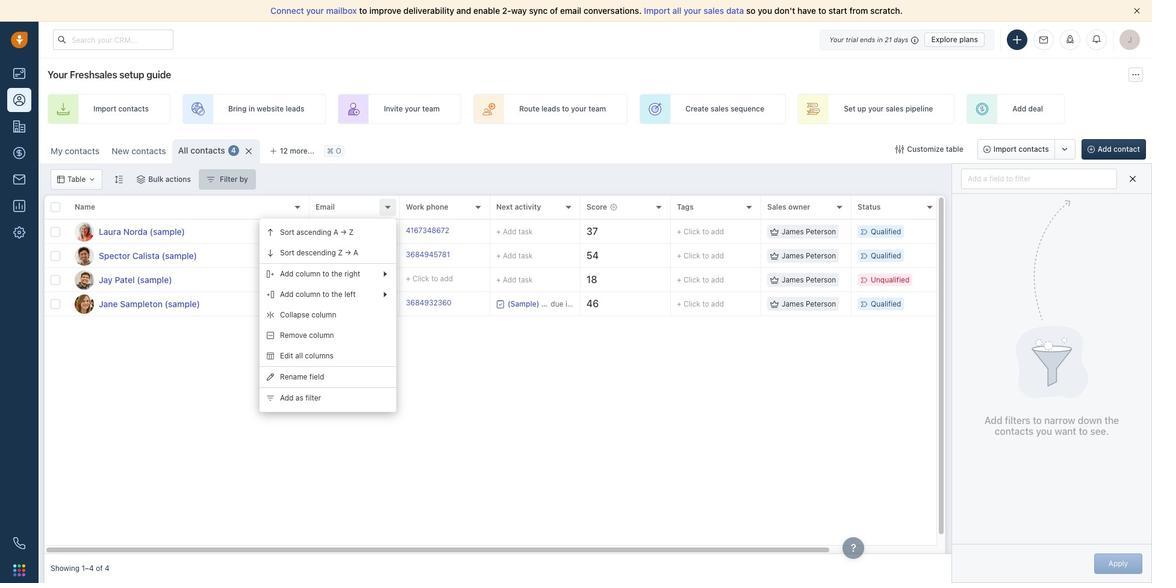 Task type: describe. For each thing, give the bounding box(es) containing it.
owner
[[789, 203, 811, 212]]

rename field menu item
[[260, 367, 397, 387]]

1 horizontal spatial of
[[550, 5, 558, 16]]

add column to the right
[[280, 270, 360, 279]]

my
[[51, 146, 63, 156]]

patel
[[115, 274, 135, 285]]

press space to select this row. row containing 37
[[310, 220, 1057, 244]]

see.
[[1091, 426, 1110, 437]]

bulk actions
[[148, 175, 191, 184]]

right
[[345, 270, 360, 279]]

lauranordasample@gmail.com
[[316, 226, 418, 235]]

peterson for 46
[[806, 299, 837, 309]]

click for 46
[[684, 299, 701, 308]]

→ for a
[[345, 249, 352, 258]]

contacts inside import contacts button
[[1019, 145, 1050, 154]]

remove column menu item
[[260, 325, 397, 346]]

add column to the left
[[280, 290, 356, 299]]

your left data
[[684, 5, 702, 16]]

(sample) for spector calista (sample)
[[162, 250, 197, 261]]

a
[[984, 174, 988, 183]]

→ for z
[[341, 228, 347, 237]]

(sample) for jane sampleton (sample)
[[165, 299, 200, 309]]

0 horizontal spatial z
[[338, 249, 343, 258]]

from
[[850, 5, 869, 16]]

column for add column to the left
[[296, 290, 321, 299]]

spectorcalista@gmail.com 3684945781
[[316, 250, 450, 259]]

jane
[[99, 299, 118, 309]]

down
[[1078, 415, 1103, 426]]

add deal
[[1013, 105, 1044, 114]]

add for add column to the left
[[280, 290, 294, 299]]

bring
[[228, 105, 247, 114]]

name row
[[45, 196, 310, 220]]

explore
[[932, 35, 958, 44]]

tags
[[677, 203, 694, 212]]

remove
[[280, 331, 307, 340]]

press space to select this row. row containing laura norda (sample)
[[45, 220, 310, 244]]

james peterson for 54
[[782, 251, 837, 260]]

table
[[67, 175, 86, 184]]

4167348672
[[406, 226, 450, 235]]

0 vertical spatial in
[[878, 35, 883, 43]]

set up your sales pipeline link
[[799, 94, 955, 124]]

contacts right my on the left top
[[65, 146, 100, 156]]

by
[[240, 175, 248, 184]]

showing 1–4 of 4
[[51, 564, 110, 573]]

row group containing laura norda (sample)
[[45, 220, 310, 316]]

next activity
[[497, 203, 541, 212]]

james for 18
[[782, 275, 804, 284]]

jane sampleton (sample)
[[99, 299, 200, 309]]

3684945781 link
[[406, 249, 450, 262]]

sampleton
[[120, 299, 163, 309]]

pipeline
[[906, 105, 934, 114]]

sales right create
[[711, 105, 729, 114]]

days
[[894, 35, 909, 43]]

3684932360 link
[[406, 298, 452, 310]]

way
[[511, 5, 527, 16]]

2-
[[503, 5, 511, 16]]

new contacts
[[112, 146, 166, 156]]

o
[[336, 147, 342, 156]]

column for add column to the right
[[296, 270, 321, 279]]

sort for sort ascending a → z
[[280, 228, 295, 237]]

sales left data
[[704, 5, 725, 16]]

⌘
[[327, 147, 334, 156]]

work
[[406, 203, 425, 212]]

add for 46
[[712, 299, 724, 308]]

container_wx8msf4aqz5i3rn1 image for bulk actions button
[[137, 175, 145, 184]]

all contacts link
[[178, 145, 225, 157]]

press space to select this row. row containing 54
[[310, 244, 1057, 268]]

improve
[[370, 5, 402, 16]]

sort descending z → a
[[280, 249, 359, 258]]

container_wx8msf4aqz5i3rn1 image for customize table button
[[896, 145, 905, 154]]

have
[[798, 5, 817, 16]]

to inside button
[[1007, 174, 1014, 183]]

l image
[[75, 222, 94, 241]]

actions
[[166, 175, 191, 184]]

route leads to your team link
[[474, 94, 628, 124]]

add contact
[[1098, 145, 1141, 154]]

james for 46
[[782, 299, 804, 309]]

route leads to your team
[[520, 105, 606, 114]]

container_wx8msf4aqz5i3rn1 image inside the table dropdown button
[[89, 176, 96, 183]]

spectorcalista@gmail.com
[[316, 250, 405, 259]]

add for add a field to filter
[[968, 174, 982, 183]]

4167348672 link
[[406, 225, 450, 238]]

james for 37
[[782, 227, 804, 236]]

connect
[[271, 5, 304, 16]]

add for add column to the right
[[280, 270, 294, 279]]

the for left
[[332, 290, 343, 299]]

descending
[[297, 249, 336, 258]]

add filters to narrow down the contacts you want to see.
[[985, 415, 1120, 437]]

deal
[[1029, 105, 1044, 114]]

j image
[[75, 270, 94, 290]]

sort ascending a → z
[[280, 228, 354, 237]]

add deal link
[[967, 94, 1065, 124]]

data
[[727, 5, 744, 16]]

want
[[1055, 426, 1077, 437]]

all
[[178, 145, 188, 155]]

calista
[[133, 250, 160, 261]]

james peterson for 46
[[782, 299, 837, 309]]

import contacts for import contacts link
[[93, 105, 149, 114]]

click for 18
[[684, 275, 701, 284]]

ends
[[860, 35, 876, 43]]

import contacts link
[[48, 94, 170, 124]]

add a field to filter
[[968, 174, 1031, 183]]

container_wx8msf4aqz5i3rn1 image for 18
[[771, 276, 779, 284]]

18
[[587, 274, 598, 285]]

+ click to add for 54
[[677, 251, 724, 260]]

trial
[[846, 35, 859, 43]]

all inside menu item
[[295, 352, 303, 361]]

0 horizontal spatial of
[[96, 564, 103, 573]]

setup
[[119, 69, 144, 80]]

add for 37
[[712, 227, 724, 236]]

sort ascending a → z menu item
[[260, 222, 397, 243]]

press space to select this row. row containing jane sampleton (sample)
[[45, 292, 310, 316]]

remove column
[[280, 331, 334, 340]]

phone element
[[7, 532, 31, 556]]

customize
[[908, 145, 945, 154]]

freshworks switcher image
[[13, 565, 25, 577]]

2 leads from the left
[[542, 105, 560, 114]]

0 vertical spatial you
[[758, 5, 773, 16]]

press space to select this row. row containing jay patel (sample)
[[45, 268, 310, 292]]

invite your team
[[384, 105, 440, 114]]

sales
[[768, 203, 787, 212]]

lauranordasample@gmail.com link
[[316, 225, 418, 238]]

press space to select this row. row containing spector calista (sample)
[[45, 244, 310, 268]]

1 vertical spatial in
[[249, 105, 255, 114]]

field inside add a field to filter button
[[990, 174, 1005, 183]]

name column header
[[69, 196, 310, 220]]

name
[[75, 203, 95, 212]]

add for 54
[[712, 251, 724, 260]]

your right invite
[[405, 105, 421, 114]]

mailbox
[[326, 5, 357, 16]]

(sample) for jay patel (sample)
[[137, 274, 172, 285]]

2 team from the left
[[589, 105, 606, 114]]

table button
[[51, 169, 103, 190]]

score
[[587, 203, 608, 212]]

james peterson for 18
[[782, 275, 837, 284]]

my contacts
[[51, 146, 100, 156]]

connect your mailbox to improve deliverability and enable 2-way sync of email conversations. import all your sales data so you don't have to start from scratch.
[[271, 5, 903, 16]]

customize table button
[[888, 139, 972, 160]]

as
[[296, 394, 304, 403]]

0 vertical spatial import
[[644, 5, 671, 16]]

add a field to filter button
[[962, 168, 1118, 189]]

bring in website leads
[[228, 105, 305, 114]]

email
[[561, 5, 582, 16]]

grid containing 37
[[45, 196, 1057, 554]]

jay
[[99, 274, 113, 285]]

collapse
[[280, 311, 310, 320]]

jaypatelsample@gmail.com + click to add
[[316, 274, 453, 283]]



Task type: vqa. For each thing, say whether or not it's contained in the screenshot.
+ Click to add corresponding to 37
yes



Task type: locate. For each thing, give the bounding box(es) containing it.
style_myh0__igzzd8unmi image
[[115, 175, 123, 183]]

in right bring
[[249, 105, 255, 114]]

import contacts down setup
[[93, 105, 149, 114]]

team
[[423, 105, 440, 114], [589, 105, 606, 114]]

up
[[858, 105, 867, 114]]

you inside add filters to narrow down the contacts you want to see.
[[1037, 426, 1053, 437]]

contacts right new
[[131, 146, 166, 156]]

2 row group from the left
[[310, 220, 1057, 316]]

4 peterson from the top
[[806, 299, 837, 309]]

all contacts 4
[[178, 145, 236, 155]]

column down descending
[[296, 270, 321, 279]]

0 vertical spatial + add task
[[497, 227, 533, 236]]

james peterson
[[782, 227, 837, 236], [782, 251, 837, 260], [782, 275, 837, 284], [782, 299, 837, 309]]

press space to select this row. row containing 18
[[310, 268, 1057, 292]]

54
[[587, 250, 599, 261]]

3 + click to add from the top
[[677, 275, 724, 284]]

import contacts group
[[978, 139, 1076, 160]]

1 james peterson from the top
[[782, 227, 837, 236]]

you right so
[[758, 5, 773, 16]]

james peterson for 37
[[782, 227, 837, 236]]

add as filter menu item
[[260, 388, 397, 409]]

1 horizontal spatial 4
[[231, 146, 236, 155]]

2 qualified from the top
[[871, 251, 902, 260]]

a up right
[[354, 249, 359, 258]]

explore plans
[[932, 35, 979, 44]]

showing
[[51, 564, 80, 573]]

leads right website at left top
[[286, 105, 305, 114]]

invite your team link
[[338, 94, 462, 124]]

qualified for 54
[[871, 251, 902, 260]]

0 vertical spatial 4
[[231, 146, 236, 155]]

container_wx8msf4aqz5i3rn1 image
[[89, 176, 96, 183], [771, 227, 779, 236], [771, 252, 779, 260], [771, 276, 779, 284]]

close image
[[1135, 8, 1141, 14]]

0 vertical spatial the
[[332, 270, 343, 279]]

0 horizontal spatial filter
[[306, 394, 321, 403]]

(sample) right sampleton
[[165, 299, 200, 309]]

all right the edit
[[295, 352, 303, 361]]

add for add filters to narrow down the contacts you want to see.
[[985, 415, 1003, 426]]

task for 54
[[519, 251, 533, 260]]

0 horizontal spatial field
[[310, 373, 324, 382]]

grid
[[45, 196, 1057, 554]]

sales owner
[[768, 203, 811, 212]]

1 leads from the left
[[286, 105, 305, 114]]

(sample) down name row
[[150, 226, 185, 237]]

2 + click to add from the top
[[677, 251, 724, 260]]

z up spectorcalista@gmail.com
[[349, 228, 354, 237]]

contacts left narrow in the right of the page
[[995, 426, 1034, 437]]

click for 37
[[684, 227, 701, 236]]

filter
[[1016, 174, 1031, 183], [306, 394, 321, 403]]

column up columns
[[309, 331, 334, 340]]

2 task from the top
[[519, 251, 533, 260]]

spector
[[99, 250, 130, 261]]

j image
[[75, 294, 94, 314]]

+ click to add for 18
[[677, 275, 724, 284]]

sales left pipeline
[[886, 105, 904, 114]]

import for import contacts link
[[93, 105, 116, 114]]

1 sort from the top
[[280, 228, 295, 237]]

0 vertical spatial sort
[[280, 228, 295, 237]]

1 vertical spatial you
[[1037, 426, 1053, 437]]

1 vertical spatial task
[[519, 251, 533, 260]]

next
[[497, 203, 513, 212]]

1 vertical spatial 4
[[105, 564, 110, 573]]

container_wx8msf4aqz5i3rn1 image inside the table dropdown button
[[57, 176, 64, 183]]

1 horizontal spatial leads
[[542, 105, 560, 114]]

jane sampleton (sample) link
[[99, 298, 200, 310]]

container_wx8msf4aqz5i3rn1 image inside bulk actions button
[[137, 175, 145, 184]]

3 james from the top
[[782, 275, 804, 284]]

my contacts button
[[45, 139, 106, 163], [51, 146, 100, 156]]

0 vertical spatial a
[[334, 228, 339, 237]]

container_wx8msf4aqz5i3rn1 image for the table dropdown button
[[57, 176, 64, 183]]

import for import contacts button
[[994, 145, 1017, 154]]

1 horizontal spatial a
[[354, 249, 359, 258]]

1 horizontal spatial in
[[878, 35, 883, 43]]

import right conversations.
[[644, 5, 671, 16]]

4 inside all contacts 4
[[231, 146, 236, 155]]

0 horizontal spatial 4
[[105, 564, 110, 573]]

james for 54
[[782, 251, 804, 260]]

jay patel (sample)
[[99, 274, 172, 285]]

0 vertical spatial all
[[673, 5, 682, 16]]

2 vertical spatial task
[[519, 275, 533, 284]]

sort left ascending
[[280, 228, 295, 237]]

1 horizontal spatial z
[[349, 228, 354, 237]]

4 right 1–4
[[105, 564, 110, 573]]

contacts inside add filters to narrow down the contacts you want to see.
[[995, 426, 1034, 437]]

contacts
[[118, 105, 149, 114], [1019, 145, 1050, 154], [191, 145, 225, 155], [65, 146, 100, 156], [131, 146, 166, 156], [995, 426, 1034, 437]]

bulk
[[148, 175, 164, 184]]

unqualified
[[871, 275, 910, 284]]

rename field
[[280, 373, 324, 382]]

peterson for 18
[[806, 275, 837, 284]]

set
[[844, 105, 856, 114]]

leads right route
[[542, 105, 560, 114]]

the for right
[[332, 270, 343, 279]]

contact
[[1114, 145, 1141, 154]]

scratch.
[[871, 5, 903, 16]]

left
[[345, 290, 356, 299]]

(sample) right calista
[[162, 250, 197, 261]]

plans
[[960, 35, 979, 44]]

you
[[758, 5, 773, 16], [1037, 426, 1053, 437]]

add inside add filters to narrow down the contacts you want to see.
[[985, 415, 1003, 426]]

your
[[306, 5, 324, 16], [684, 5, 702, 16], [405, 105, 421, 114], [571, 105, 587, 114], [869, 105, 884, 114]]

sort
[[280, 228, 295, 237], [280, 249, 295, 258]]

a right ascending
[[334, 228, 339, 237]]

(sample) up jane sampleton (sample)
[[137, 274, 172, 285]]

2 vertical spatial import
[[994, 145, 1017, 154]]

peterson for 37
[[806, 227, 837, 236]]

→
[[341, 228, 347, 237], [345, 249, 352, 258]]

1 + add task from the top
[[497, 227, 533, 236]]

3 james peterson from the top
[[782, 275, 837, 284]]

the right down
[[1105, 415, 1120, 426]]

conversations.
[[584, 5, 642, 16]]

3 + add task from the top
[[497, 275, 533, 284]]

add inside add contact button
[[1098, 145, 1112, 154]]

2 vertical spatial qualified
[[871, 299, 902, 309]]

of right the sync
[[550, 5, 558, 16]]

→ up sort descending z → a menu item
[[341, 228, 347, 237]]

2 vertical spatial the
[[1105, 415, 1120, 426]]

filter inside menu item
[[306, 394, 321, 403]]

1 vertical spatial a
[[354, 249, 359, 258]]

2 + add task from the top
[[497, 251, 533, 260]]

add for add contact
[[1098, 145, 1112, 154]]

more...
[[290, 146, 315, 155]]

column up remove column menu item in the bottom left of the page
[[312, 311, 337, 320]]

21
[[885, 35, 892, 43]]

import
[[644, 5, 671, 16], [93, 105, 116, 114], [994, 145, 1017, 154]]

qualified
[[871, 227, 902, 236], [871, 251, 902, 260], [871, 299, 902, 309]]

1 vertical spatial sort
[[280, 249, 295, 258]]

activity
[[515, 203, 541, 212]]

1 row group from the left
[[45, 220, 310, 316]]

0 vertical spatial task
[[519, 227, 533, 236]]

qualified down status
[[871, 227, 902, 236]]

0 horizontal spatial team
[[423, 105, 440, 114]]

add inside add as filter menu item
[[280, 394, 294, 403]]

laura norda (sample) link
[[99, 226, 185, 238]]

+ add task for 18
[[497, 275, 533, 284]]

1 peterson from the top
[[806, 227, 837, 236]]

container_wx8msf4aqz5i3rn1 image for 54
[[771, 252, 779, 260]]

jaypatelsample@gmail.com link
[[316, 274, 408, 286]]

1 horizontal spatial import contacts
[[994, 145, 1050, 154]]

press space to select this row. row containing 46
[[310, 292, 1057, 316]]

guide
[[147, 69, 171, 80]]

4 up filter by
[[231, 146, 236, 155]]

qualified up unqualified
[[871, 251, 902, 260]]

1 vertical spatial qualified
[[871, 251, 902, 260]]

task for 37
[[519, 227, 533, 236]]

row group
[[45, 220, 310, 316], [310, 220, 1057, 316]]

2 james peterson from the top
[[782, 251, 837, 260]]

import up add a field to filter
[[994, 145, 1017, 154]]

import down your freshsales setup guide
[[93, 105, 116, 114]]

edit all columns menu item
[[260, 346, 397, 366]]

field
[[990, 174, 1005, 183], [310, 373, 324, 382]]

enable
[[474, 5, 500, 16]]

4 james peterson from the top
[[782, 299, 837, 309]]

peterson
[[806, 227, 837, 236], [806, 251, 837, 260], [806, 275, 837, 284], [806, 299, 837, 309]]

0 horizontal spatial all
[[295, 352, 303, 361]]

0 horizontal spatial import
[[93, 105, 116, 114]]

1 horizontal spatial you
[[1037, 426, 1053, 437]]

1 vertical spatial field
[[310, 373, 324, 382]]

all left data
[[673, 5, 682, 16]]

ascending
[[297, 228, 332, 237]]

0 vertical spatial z
[[349, 228, 354, 237]]

task for 18
[[519, 275, 533, 284]]

+ click to add
[[677, 227, 724, 236], [677, 251, 724, 260], [677, 275, 724, 284], [677, 299, 724, 308]]

your right route
[[571, 105, 587, 114]]

0 vertical spatial your
[[830, 35, 845, 43]]

filter by
[[220, 175, 248, 184]]

sort descending z → a menu item
[[260, 243, 397, 263]]

container_wx8msf4aqz5i3rn1 image for 37
[[771, 227, 779, 236]]

12 more...
[[280, 146, 315, 155]]

1 vertical spatial z
[[338, 249, 343, 258]]

1 horizontal spatial import
[[644, 5, 671, 16]]

qualified down unqualified
[[871, 299, 902, 309]]

+ click to add for 46
[[677, 299, 724, 308]]

0 horizontal spatial a
[[334, 228, 339, 237]]

your for your freshsales setup guide
[[48, 69, 68, 80]]

create sales sequence link
[[640, 94, 787, 124]]

(sample)
[[150, 226, 185, 237], [162, 250, 197, 261], [137, 274, 172, 285], [165, 299, 200, 309]]

explore plans link
[[925, 32, 985, 47]]

z down sort ascending a → z menu item
[[338, 249, 343, 258]]

qualified for 37
[[871, 227, 902, 236]]

press space to select this row. row
[[45, 220, 310, 244], [310, 220, 1057, 244], [45, 244, 310, 268], [310, 244, 1057, 268], [45, 268, 310, 292], [310, 268, 1057, 292], [45, 292, 310, 316], [310, 292, 1057, 316]]

container_wx8msf4aqz5i3rn1 image inside customize table button
[[896, 145, 905, 154]]

1 james from the top
[[782, 227, 804, 236]]

add for add as filter
[[280, 394, 294, 403]]

import contacts up add a field to filter button
[[994, 145, 1050, 154]]

you left want
[[1037, 426, 1053, 437]]

menu containing sort ascending a → z
[[260, 219, 397, 412]]

12 more... button
[[263, 143, 321, 160]]

container_wx8msf4aqz5i3rn1 image for filter by button
[[207, 175, 215, 184]]

edit all columns
[[280, 352, 334, 361]]

1 horizontal spatial field
[[990, 174, 1005, 183]]

filter right as
[[306, 394, 321, 403]]

filter inside button
[[1016, 174, 1031, 183]]

4 + click to add from the top
[[677, 299, 724, 308]]

column for collapse column
[[312, 311, 337, 320]]

z
[[349, 228, 354, 237], [338, 249, 343, 258]]

Search your CRM... text field
[[53, 30, 174, 50]]

1 qualified from the top
[[871, 227, 902, 236]]

12
[[280, 146, 288, 155]]

of
[[550, 5, 558, 16], [96, 564, 103, 573]]

sort left descending
[[280, 249, 295, 258]]

the left left
[[332, 290, 343, 299]]

0 vertical spatial filter
[[1016, 174, 1031, 183]]

1 team from the left
[[423, 105, 440, 114]]

2 james from the top
[[782, 251, 804, 260]]

2 peterson from the top
[[806, 251, 837, 260]]

import contacts inside button
[[994, 145, 1050, 154]]

1 + click to add from the top
[[677, 227, 724, 236]]

0 vertical spatial import contacts
[[93, 105, 149, 114]]

column up collapse column on the left of the page
[[296, 290, 321, 299]]

phone image
[[13, 538, 25, 550]]

3 task from the top
[[519, 275, 533, 284]]

0 horizontal spatial import contacts
[[93, 105, 149, 114]]

1 vertical spatial import contacts
[[994, 145, 1050, 154]]

your left trial
[[830, 35, 845, 43]]

row group containing 37
[[310, 220, 1057, 316]]

bulk actions button
[[129, 169, 199, 190]]

and
[[457, 5, 472, 16]]

columns
[[305, 352, 334, 361]]

1 horizontal spatial your
[[830, 35, 845, 43]]

peterson for 54
[[806, 251, 837, 260]]

import contacts for import contacts button
[[994, 145, 1050, 154]]

(sample) for laura norda (sample)
[[150, 226, 185, 237]]

contacts right all
[[191, 145, 225, 155]]

4 james from the top
[[782, 299, 804, 309]]

0 horizontal spatial you
[[758, 5, 773, 16]]

the left right
[[332, 270, 343, 279]]

1 task from the top
[[519, 227, 533, 236]]

your left freshsales
[[48, 69, 68, 80]]

filter down 'import contacts' "group" on the right of the page
[[1016, 174, 1031, 183]]

add for 18
[[712, 275, 724, 284]]

container_wx8msf4aqz5i3rn1 image inside filter by button
[[207, 175, 215, 184]]

qualified for 46
[[871, 299, 902, 309]]

click for 54
[[684, 251, 701, 260]]

column for remove column
[[309, 331, 334, 340]]

add for add deal
[[1013, 105, 1027, 114]]

contacts up add a field to filter button
[[1019, 145, 1050, 154]]

contacts down setup
[[118, 105, 149, 114]]

add inside add a field to filter button
[[968, 174, 982, 183]]

connect your mailbox link
[[271, 5, 359, 16]]

+ click to add for 37
[[677, 227, 724, 236]]

1 vertical spatial →
[[345, 249, 352, 258]]

sales
[[704, 5, 725, 16], [711, 105, 729, 114], [886, 105, 904, 114]]

s image
[[75, 246, 94, 265]]

3 qualified from the top
[[871, 299, 902, 309]]

1 vertical spatial filter
[[306, 394, 321, 403]]

add inside add deal link
[[1013, 105, 1027, 114]]

deliverability
[[404, 5, 454, 16]]

3 peterson from the top
[[806, 275, 837, 284]]

0 vertical spatial qualified
[[871, 227, 902, 236]]

your left mailbox
[[306, 5, 324, 16]]

your for your trial ends in 21 days
[[830, 35, 845, 43]]

add as filter
[[280, 394, 321, 403]]

container_wx8msf4aqz5i3rn1 image
[[896, 145, 905, 154], [137, 175, 145, 184], [207, 175, 215, 184], [57, 176, 64, 183], [497, 300, 505, 308], [771, 300, 779, 308]]

2 sort from the top
[[280, 249, 295, 258]]

freshsales
[[70, 69, 117, 80]]

the inside add filters to narrow down the contacts you want to see.
[[1105, 415, 1120, 426]]

of right 1–4
[[96, 564, 103, 573]]

→ up right
[[345, 249, 352, 258]]

phone
[[427, 203, 449, 212]]

jaypatelsample@gmail.com
[[316, 274, 408, 283]]

0 vertical spatial field
[[990, 174, 1005, 183]]

1–4
[[82, 564, 94, 573]]

import inside button
[[994, 145, 1017, 154]]

sort for sort descending z → a
[[280, 249, 295, 258]]

edit
[[280, 352, 293, 361]]

+ add task for 37
[[497, 227, 533, 236]]

37
[[587, 226, 598, 237]]

invite
[[384, 105, 403, 114]]

1 horizontal spatial all
[[673, 5, 682, 16]]

1 horizontal spatial filter
[[1016, 174, 1031, 183]]

1 vertical spatial your
[[48, 69, 68, 80]]

2 horizontal spatial import
[[994, 145, 1017, 154]]

1 vertical spatial all
[[295, 352, 303, 361]]

0 vertical spatial of
[[550, 5, 558, 16]]

your right the up
[[869, 105, 884, 114]]

field down columns
[[310, 373, 324, 382]]

field right a
[[990, 174, 1005, 183]]

email
[[316, 203, 335, 212]]

46
[[587, 298, 599, 309]]

1 vertical spatial the
[[332, 290, 343, 299]]

jay patel (sample) link
[[99, 274, 172, 286]]

4
[[231, 146, 236, 155], [105, 564, 110, 573]]

0 horizontal spatial in
[[249, 105, 255, 114]]

1 horizontal spatial team
[[589, 105, 606, 114]]

1 vertical spatial import
[[93, 105, 116, 114]]

field inside rename field menu item
[[310, 373, 324, 382]]

table
[[947, 145, 964, 154]]

+ add task for 54
[[497, 251, 533, 260]]

sync
[[529, 5, 548, 16]]

menu
[[260, 219, 397, 412]]

1 vertical spatial + add task
[[497, 251, 533, 260]]

1 vertical spatial of
[[96, 564, 103, 573]]

0 horizontal spatial leads
[[286, 105, 305, 114]]

column
[[296, 270, 321, 279], [296, 290, 321, 299], [312, 311, 337, 320], [309, 331, 334, 340]]

0 vertical spatial →
[[341, 228, 347, 237]]

0 horizontal spatial your
[[48, 69, 68, 80]]

the
[[332, 270, 343, 279], [332, 290, 343, 299], [1105, 415, 1120, 426]]

contacts inside import contacts link
[[118, 105, 149, 114]]

filter by button
[[199, 169, 256, 190]]

collapse column menu item
[[260, 305, 397, 325]]

2 vertical spatial + add task
[[497, 275, 533, 284]]

in left 21
[[878, 35, 883, 43]]



